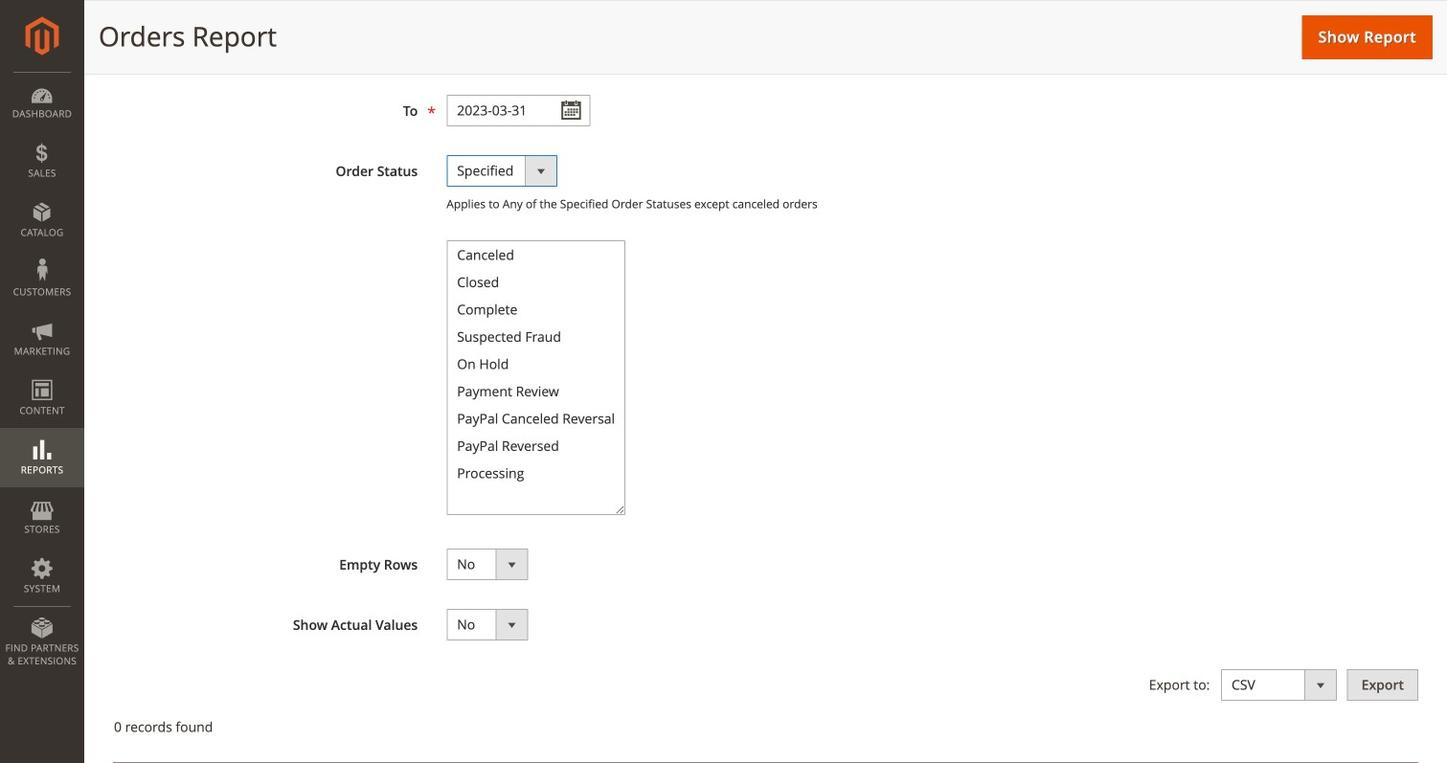Task type: vqa. For each thing, say whether or not it's contained in the screenshot.
menu
no



Task type: locate. For each thing, give the bounding box(es) containing it.
None text field
[[447, 95, 590, 126]]

None text field
[[447, 34, 590, 66]]

menu bar
[[0, 72, 84, 677]]



Task type: describe. For each thing, give the bounding box(es) containing it.
magento admin panel image
[[25, 16, 59, 56]]



